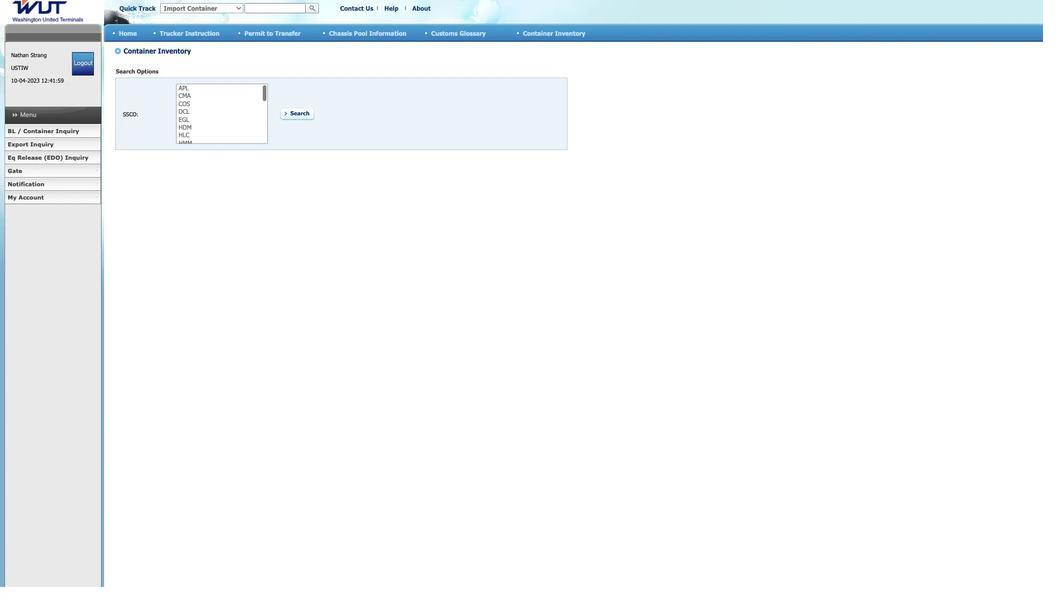 Task type: vqa. For each thing, say whether or not it's contained in the screenshot.
2023
yes



Task type: describe. For each thing, give the bounding box(es) containing it.
bl / container inquiry link
[[5, 125, 101, 138]]

bl / container inquiry
[[8, 128, 79, 134]]

04-
[[19, 77, 27, 84]]

0 vertical spatial container
[[523, 29, 554, 37]]

chassis pool information
[[329, 29, 407, 37]]

gate link
[[5, 164, 101, 178]]

eq release (edo) inquiry
[[8, 154, 89, 161]]

information
[[369, 29, 407, 37]]

my account
[[8, 194, 44, 201]]

ustiw
[[11, 64, 28, 71]]

10-
[[11, 77, 19, 84]]

inquiry for (edo)
[[65, 154, 89, 161]]

gate
[[8, 168, 22, 174]]

contact us
[[340, 5, 374, 12]]

/
[[17, 128, 21, 134]]

account
[[19, 194, 44, 201]]

home
[[119, 29, 137, 37]]

eq release (edo) inquiry link
[[5, 151, 101, 164]]

inventory
[[555, 29, 586, 37]]

strang
[[31, 52, 47, 58]]

inquiry for container
[[56, 128, 79, 134]]

bl
[[8, 128, 16, 134]]

us
[[366, 5, 374, 12]]

12:41:59
[[41, 77, 64, 84]]

export inquiry
[[8, 141, 54, 148]]

about
[[413, 5, 431, 12]]

2023
[[27, 77, 40, 84]]

my account link
[[5, 191, 101, 204]]

customs glossary
[[432, 29, 486, 37]]

instruction
[[185, 29, 220, 37]]

transfer
[[275, 29, 301, 37]]

trucker
[[160, 29, 183, 37]]

quick track
[[120, 5, 156, 12]]



Task type: locate. For each thing, give the bounding box(es) containing it.
trucker instruction
[[160, 29, 220, 37]]

about link
[[413, 5, 431, 12]]

inquiry up export inquiry link
[[56, 128, 79, 134]]

help
[[385, 5, 399, 12]]

contact
[[340, 5, 364, 12]]

inquiry
[[56, 128, 79, 134], [30, 141, 54, 148], [65, 154, 89, 161]]

permit to transfer
[[245, 29, 301, 37]]

0 vertical spatial inquiry
[[56, 128, 79, 134]]

(edo)
[[44, 154, 63, 161]]

container
[[523, 29, 554, 37], [23, 128, 54, 134]]

notification link
[[5, 178, 101, 191]]

container inventory
[[523, 29, 586, 37]]

1 vertical spatial inquiry
[[30, 141, 54, 148]]

nathan
[[11, 52, 29, 58]]

notification
[[8, 181, 44, 187]]

0 horizontal spatial container
[[23, 128, 54, 134]]

track
[[139, 5, 156, 12]]

login image
[[72, 52, 94, 76]]

customs
[[432, 29, 458, 37]]

eq
[[8, 154, 15, 161]]

chassis
[[329, 29, 352, 37]]

export
[[8, 141, 28, 148]]

release
[[17, 154, 42, 161]]

inquiry right (edo)
[[65, 154, 89, 161]]

quick
[[120, 5, 137, 12]]

1 horizontal spatial container
[[523, 29, 554, 37]]

container left inventory at the top right
[[523, 29, 554, 37]]

nathan strang
[[11, 52, 47, 58]]

my
[[8, 194, 17, 201]]

contact us link
[[340, 5, 374, 12]]

1 vertical spatial container
[[23, 128, 54, 134]]

export inquiry link
[[5, 138, 101, 151]]

None text field
[[245, 3, 306, 13]]

help link
[[385, 5, 399, 12]]

inquiry down bl / container inquiry
[[30, 141, 54, 148]]

2 vertical spatial inquiry
[[65, 154, 89, 161]]

container up export inquiry
[[23, 128, 54, 134]]

to
[[267, 29, 273, 37]]

glossary
[[460, 29, 486, 37]]

pool
[[354, 29, 368, 37]]

permit
[[245, 29, 265, 37]]

10-04-2023 12:41:59
[[11, 77, 64, 84]]



